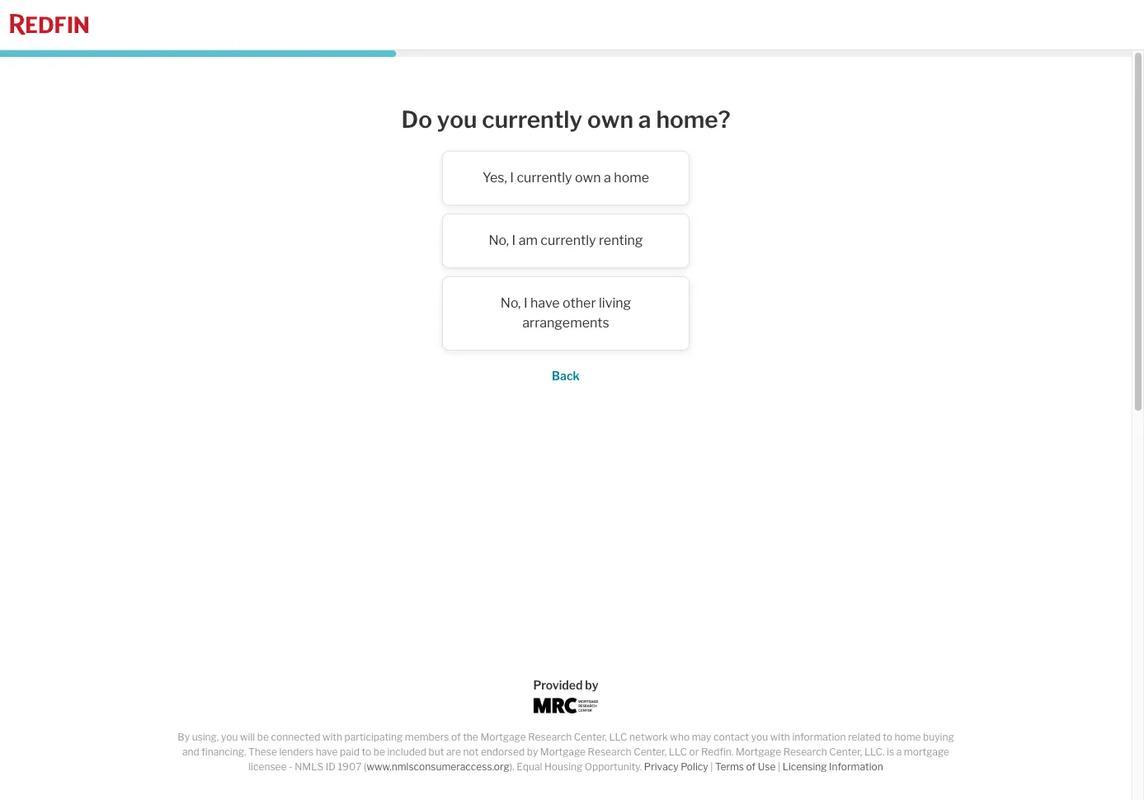 Task type: locate. For each thing, give the bounding box(es) containing it.
llc.
[[864, 746, 885, 758]]

2 vertical spatial i
[[524, 295, 528, 311]]

1 vertical spatial no,
[[501, 295, 521, 311]]

i right yes,
[[510, 170, 514, 185]]

0 vertical spatial a
[[604, 170, 611, 185]]

0 vertical spatial no,
[[489, 232, 509, 248]]

2 vertical spatial currently
[[541, 232, 596, 248]]

no, for no, i am currently renting
[[489, 232, 509, 248]]

0 vertical spatial currently
[[482, 106, 582, 134]]

llc
[[609, 731, 627, 743], [669, 746, 687, 758]]

0 horizontal spatial of
[[451, 731, 461, 743]]

no, left 'am'
[[489, 232, 509, 248]]

with
[[322, 731, 342, 743], [770, 731, 790, 743]]

housing
[[544, 761, 583, 773]]

1 vertical spatial to
[[362, 746, 371, 758]]

0 vertical spatial home
[[614, 170, 649, 185]]

policy
[[681, 761, 708, 773]]

to
[[883, 731, 892, 743], [362, 746, 371, 758]]

0 horizontal spatial home
[[614, 170, 649, 185]]

own down do you currently own a home?
[[575, 170, 601, 185]]

| right use
[[778, 761, 780, 773]]

1 horizontal spatial to
[[883, 731, 892, 743]]

provided
[[533, 678, 583, 692]]

2 with from the left
[[770, 731, 790, 743]]

of left the
[[451, 731, 461, 743]]

home up mortgage
[[895, 731, 921, 743]]

research up opportunity.
[[588, 746, 632, 758]]

a inside by using, you will be connected with participating members of the mortgage research center, llc network who may contact you with information related to home buying and financing. these lenders have paid to be included but are not endorsed by mortgage research center, llc or redfin. mortgage research center, llc. is a mortgage licensee - nmls id 1907 (
[[896, 746, 902, 758]]

you up financing.
[[221, 731, 238, 743]]

of
[[451, 731, 461, 743], [746, 761, 756, 773]]

2 horizontal spatial research
[[783, 746, 827, 758]]

of left use
[[746, 761, 756, 773]]

have up arrangements
[[530, 295, 560, 311]]

2 horizontal spatial center,
[[829, 746, 862, 758]]

of inside by using, you will be connected with participating members of the mortgage research center, llc network who may contact you with information related to home buying and financing. these lenders have paid to be included but are not endorsed by mortgage research center, llc or redfin. mortgage research center, llc. is a mortgage licensee - nmls id 1907 (
[[451, 731, 461, 743]]

will
[[240, 731, 255, 743]]

0 horizontal spatial research
[[528, 731, 572, 743]]

research up housing
[[528, 731, 572, 743]]

home up renting
[[614, 170, 649, 185]]

llc up privacy policy link on the bottom of page
[[669, 746, 687, 758]]

1 horizontal spatial |
[[778, 761, 780, 773]]

center,
[[574, 731, 607, 743], [634, 746, 667, 758], [829, 746, 862, 758]]

or
[[689, 746, 699, 758]]

mortgage up use
[[736, 746, 781, 758]]

0 horizontal spatial |
[[710, 761, 713, 773]]

you right "contact"
[[751, 731, 768, 743]]

0 horizontal spatial mortgage
[[480, 731, 526, 743]]

a up renting
[[604, 170, 611, 185]]

1 vertical spatial llc
[[669, 746, 687, 758]]

0 horizontal spatial llc
[[609, 731, 627, 743]]

1 horizontal spatial mortgage
[[540, 746, 586, 758]]

1 vertical spatial of
[[746, 761, 756, 773]]

1 vertical spatial be
[[373, 746, 385, 758]]

privacy
[[644, 761, 679, 773]]

own
[[587, 106, 634, 134], [575, 170, 601, 185]]

research
[[528, 731, 572, 743], [588, 746, 632, 758], [783, 746, 827, 758]]

buying
[[923, 731, 954, 743]]

1 vertical spatial i
[[512, 232, 516, 248]]

by using, you will be connected with participating members of the mortgage research center, llc network who may contact you with information related to home buying and financing. these lenders have paid to be included but are not endorsed by mortgage research center, llc or redfin. mortgage research center, llc. is a mortgage licensee - nmls id 1907 (
[[178, 731, 954, 773]]

llc up opportunity.
[[609, 731, 627, 743]]

1 vertical spatial by
[[527, 746, 538, 758]]

|
[[710, 761, 713, 773], [778, 761, 780, 773]]

but
[[429, 746, 444, 758]]

no, i am currently renting
[[489, 232, 643, 248]]

0 vertical spatial have
[[530, 295, 560, 311]]

a right is at the bottom right of the page
[[896, 746, 902, 758]]

be up the these
[[257, 731, 269, 743]]

are
[[446, 746, 461, 758]]

no,
[[489, 232, 509, 248], [501, 295, 521, 311]]

0 vertical spatial of
[[451, 731, 461, 743]]

1 vertical spatial currently
[[517, 170, 572, 185]]

of for terms
[[746, 761, 756, 773]]

i left 'am'
[[512, 232, 516, 248]]

0 vertical spatial own
[[587, 106, 634, 134]]

am
[[519, 232, 538, 248]]

1 horizontal spatial a
[[896, 746, 902, 758]]

0 vertical spatial be
[[257, 731, 269, 743]]

center, down network
[[634, 746, 667, 758]]

0 horizontal spatial to
[[362, 746, 371, 758]]

by up mortgage research center image
[[585, 678, 599, 692]]

do you currently own a home? option group
[[236, 151, 896, 350]]

no, down 'am'
[[501, 295, 521, 311]]

other
[[563, 295, 596, 311]]

currently right yes,
[[517, 170, 572, 185]]

1 vertical spatial have
[[316, 746, 338, 758]]

0 horizontal spatial have
[[316, 746, 338, 758]]

1 vertical spatial own
[[575, 170, 601, 185]]

center, up opportunity.
[[574, 731, 607, 743]]

0 horizontal spatial a
[[604, 170, 611, 185]]

who
[[670, 731, 690, 743]]

i inside no, i have other living arrangements
[[524, 295, 528, 311]]

with up use
[[770, 731, 790, 743]]

lenders
[[279, 746, 314, 758]]

www.nmlsconsumeraccess.org
[[367, 761, 510, 773]]

endorsed
[[481, 746, 525, 758]]

i
[[510, 170, 514, 185], [512, 232, 516, 248], [524, 295, 528, 311]]

0 horizontal spatial center,
[[574, 731, 607, 743]]

currently right 'am'
[[541, 232, 596, 248]]

with up paid
[[322, 731, 342, 743]]

1 horizontal spatial by
[[585, 678, 599, 692]]

i for currently
[[510, 170, 514, 185]]

a
[[604, 170, 611, 185], [896, 746, 902, 758]]

0 horizontal spatial with
[[322, 731, 342, 743]]

mortgage up endorsed
[[480, 731, 526, 743]]

be
[[257, 731, 269, 743], [373, 746, 385, 758]]

you
[[437, 106, 477, 134], [221, 731, 238, 743], [751, 731, 768, 743]]

information
[[829, 761, 883, 773]]

you right do
[[437, 106, 477, 134]]

1 horizontal spatial home
[[895, 731, 921, 743]]

back
[[552, 368, 580, 382]]

0 horizontal spatial by
[[527, 746, 538, 758]]

1 horizontal spatial have
[[530, 295, 560, 311]]

mortgage up housing
[[540, 746, 586, 758]]

1 horizontal spatial with
[[770, 731, 790, 743]]

research up licensing
[[783, 746, 827, 758]]

currently
[[482, 106, 582, 134], [517, 170, 572, 185], [541, 232, 596, 248]]

no, inside no, i have other living arrangements
[[501, 295, 521, 311]]

have up id
[[316, 746, 338, 758]]

1 | from the left
[[710, 761, 713, 773]]

to up is at the bottom right of the page
[[883, 731, 892, 743]]

i up arrangements
[[524, 295, 528, 311]]

www.nmlsconsumeraccess.org link
[[367, 761, 510, 773]]

1 horizontal spatial be
[[373, 746, 385, 758]]

2 horizontal spatial you
[[751, 731, 768, 743]]

1 horizontal spatial research
[[588, 746, 632, 758]]

have
[[530, 295, 560, 311], [316, 746, 338, 758]]

currently up yes, i currently own a home
[[482, 106, 582, 134]]

1 horizontal spatial of
[[746, 761, 756, 773]]

by
[[585, 678, 599, 692], [527, 746, 538, 758]]

| down redfin.
[[710, 761, 713, 773]]

own up yes, i currently own a home
[[587, 106, 634, 134]]

network
[[629, 731, 668, 743]]

related
[[848, 731, 881, 743]]

own inside option group
[[575, 170, 601, 185]]

1 vertical spatial home
[[895, 731, 921, 743]]

center, up information
[[829, 746, 862, 758]]

home
[[614, 170, 649, 185], [895, 731, 921, 743]]

home inside by using, you will be connected with participating members of the mortgage research center, llc network who may contact you with information related to home buying and financing. these lenders have paid to be included but are not endorsed by mortgage research center, llc or redfin. mortgage research center, llc. is a mortgage licensee - nmls id 1907 (
[[895, 731, 921, 743]]

2 | from the left
[[778, 761, 780, 773]]

to up (
[[362, 746, 371, 758]]

terms of use link
[[715, 761, 776, 773]]

0 vertical spatial i
[[510, 170, 514, 185]]

nmls
[[295, 761, 323, 773]]

mortgage
[[480, 731, 526, 743], [540, 746, 586, 758], [736, 746, 781, 758]]

1 vertical spatial a
[[896, 746, 902, 758]]

financing.
[[202, 746, 246, 758]]

renting
[[599, 232, 643, 248]]

by inside by using, you will be connected with participating members of the mortgage research center, llc network who may contact you with information related to home buying and financing. these lenders have paid to be included but are not endorsed by mortgage research center, llc or redfin. mortgage research center, llc. is a mortgage licensee - nmls id 1907 (
[[527, 746, 538, 758]]

by up 'equal'
[[527, 746, 538, 758]]

0 vertical spatial llc
[[609, 731, 627, 743]]

be down participating
[[373, 746, 385, 758]]



Task type: describe. For each thing, give the bounding box(es) containing it.
paid
[[340, 746, 360, 758]]

may
[[692, 731, 711, 743]]

contact
[[714, 731, 749, 743]]

www.nmlsconsumeraccess.org ). equal housing opportunity. privacy policy | terms of use | licensing information
[[367, 761, 883, 773]]

do
[[401, 106, 432, 134]]

licensee
[[248, 761, 287, 773]]

a inside option group
[[604, 170, 611, 185]]

currently for i
[[517, 170, 572, 185]]

(
[[364, 761, 367, 773]]

and
[[182, 746, 199, 758]]

have inside by using, you will be connected with participating members of the mortgage research center, llc network who may contact you with information related to home buying and financing. these lenders have paid to be included but are not endorsed by mortgage research center, llc or redfin. mortgage research center, llc. is a mortgage licensee - nmls id 1907 (
[[316, 746, 338, 758]]

no, i have other living arrangements
[[501, 295, 631, 330]]

not
[[463, 746, 479, 758]]

privacy policy link
[[644, 761, 708, 773]]

these
[[248, 746, 277, 758]]

).
[[510, 761, 515, 773]]

currently for you
[[482, 106, 582, 134]]

redfin.
[[701, 746, 734, 758]]

licensing information link
[[783, 761, 883, 773]]

do you currently own a home?
[[401, 106, 731, 134]]

-
[[289, 761, 293, 773]]

have inside no, i have other living arrangements
[[530, 295, 560, 311]]

included
[[387, 746, 427, 758]]

back button
[[552, 368, 580, 382]]

members
[[405, 731, 449, 743]]

is
[[887, 746, 894, 758]]

home inside option group
[[614, 170, 649, 185]]

1 with from the left
[[322, 731, 342, 743]]

of for members
[[451, 731, 461, 743]]

a home?
[[638, 106, 731, 134]]

living
[[599, 295, 631, 311]]

1 horizontal spatial you
[[437, 106, 477, 134]]

2 horizontal spatial mortgage
[[736, 746, 781, 758]]

0 vertical spatial to
[[883, 731, 892, 743]]

use
[[758, 761, 776, 773]]

1 horizontal spatial center,
[[634, 746, 667, 758]]

mortgage
[[904, 746, 949, 758]]

own for a home?
[[587, 106, 634, 134]]

arrangements
[[522, 315, 609, 330]]

equal
[[517, 761, 542, 773]]

no, for no, i have other living arrangements
[[501, 295, 521, 311]]

1907
[[338, 761, 362, 773]]

own for a
[[575, 170, 601, 185]]

mortgage research center image
[[534, 698, 598, 714]]

opportunity.
[[585, 761, 642, 773]]

0 horizontal spatial be
[[257, 731, 269, 743]]

the
[[463, 731, 478, 743]]

licensing
[[783, 761, 827, 773]]

1 horizontal spatial llc
[[669, 746, 687, 758]]

i for am
[[512, 232, 516, 248]]

id
[[326, 761, 336, 773]]

i for have
[[524, 295, 528, 311]]

0 horizontal spatial you
[[221, 731, 238, 743]]

using,
[[192, 731, 219, 743]]

terms
[[715, 761, 744, 773]]

provided by
[[533, 678, 599, 692]]

connected
[[271, 731, 320, 743]]

yes, i currently own a home
[[483, 170, 649, 185]]

information
[[792, 731, 846, 743]]

participating
[[344, 731, 403, 743]]

0 vertical spatial by
[[585, 678, 599, 692]]

yes,
[[483, 170, 507, 185]]

by
[[178, 731, 190, 743]]



Task type: vqa. For each thing, say whether or not it's contained in the screenshot.
bottom of
yes



